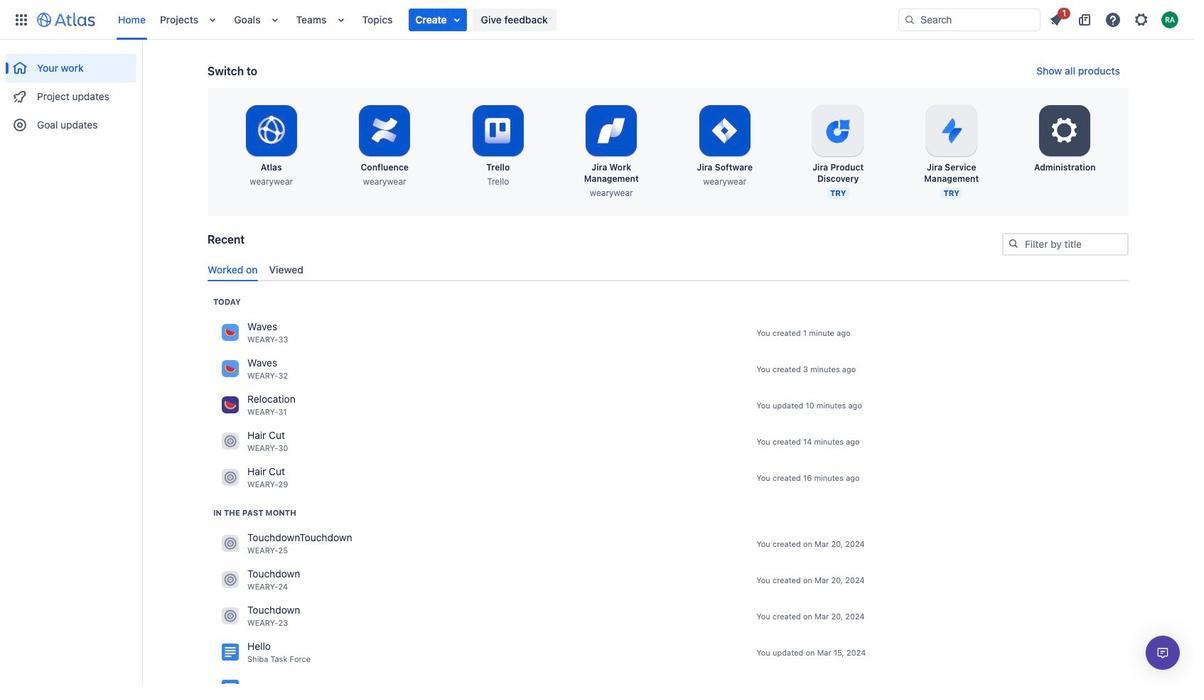 Task type: describe. For each thing, give the bounding box(es) containing it.
1 horizontal spatial list item
[[1044, 5, 1071, 31]]

1 confluence image from the top
[[222, 645, 239, 662]]

heading for first townsquare icon from the top
[[213, 296, 241, 308]]

search image
[[1008, 238, 1020, 250]]

2 confluence image from the top
[[222, 681, 239, 685]]

switch to... image
[[13, 11, 30, 28]]

list item inside top element
[[409, 8, 467, 31]]

6 townsquare image from the top
[[222, 608, 239, 625]]

Search field
[[899, 8, 1041, 31]]

1 townsquare image from the top
[[222, 433, 239, 450]]

4 townsquare image from the top
[[222, 470, 239, 487]]

3 townsquare image from the top
[[222, 397, 239, 414]]

2 townsquare image from the top
[[222, 361, 239, 378]]

open intercom messenger image
[[1155, 645, 1172, 662]]

top element
[[9, 0, 899, 39]]

1 townsquare image from the top
[[222, 325, 239, 342]]

0 horizontal spatial list
[[111, 0, 899, 39]]



Task type: vqa. For each thing, say whether or not it's contained in the screenshot.
'GET FULL EXPERIENCE' 'Button'
no



Task type: locate. For each thing, give the bounding box(es) containing it.
tab list
[[202, 258, 1135, 282]]

banner
[[0, 0, 1195, 40]]

1 vertical spatial heading
[[213, 508, 296, 519]]

townsquare image
[[222, 433, 239, 450], [222, 572, 239, 589]]

list item
[[1044, 5, 1071, 31], [409, 8, 467, 31]]

search image
[[905, 14, 916, 25]]

settings image
[[1048, 114, 1083, 148]]

0 horizontal spatial list item
[[409, 8, 467, 31]]

heading for 2nd townsquare icon from the bottom of the page
[[213, 508, 296, 519]]

Filter by title field
[[1004, 235, 1128, 255]]

2 townsquare image from the top
[[222, 572, 239, 589]]

account image
[[1162, 11, 1179, 28]]

townsquare image
[[222, 325, 239, 342], [222, 361, 239, 378], [222, 397, 239, 414], [222, 470, 239, 487], [222, 536, 239, 553], [222, 608, 239, 625]]

heading
[[213, 296, 241, 308], [213, 508, 296, 519]]

1 horizontal spatial list
[[1044, 5, 1186, 31]]

5 townsquare image from the top
[[222, 536, 239, 553]]

help image
[[1105, 11, 1122, 28]]

2 heading from the top
[[213, 508, 296, 519]]

0 vertical spatial townsquare image
[[222, 433, 239, 450]]

0 vertical spatial confluence image
[[222, 645, 239, 662]]

1 vertical spatial confluence image
[[222, 681, 239, 685]]

settings image
[[1134, 11, 1151, 28]]

None search field
[[899, 8, 1041, 31]]

notifications image
[[1048, 11, 1065, 28]]

1 vertical spatial townsquare image
[[222, 572, 239, 589]]

0 vertical spatial heading
[[213, 296, 241, 308]]

confluence image
[[222, 645, 239, 662], [222, 681, 239, 685]]

1 heading from the top
[[213, 296, 241, 308]]

list
[[111, 0, 899, 39], [1044, 5, 1186, 31]]

group
[[6, 40, 137, 144]]



